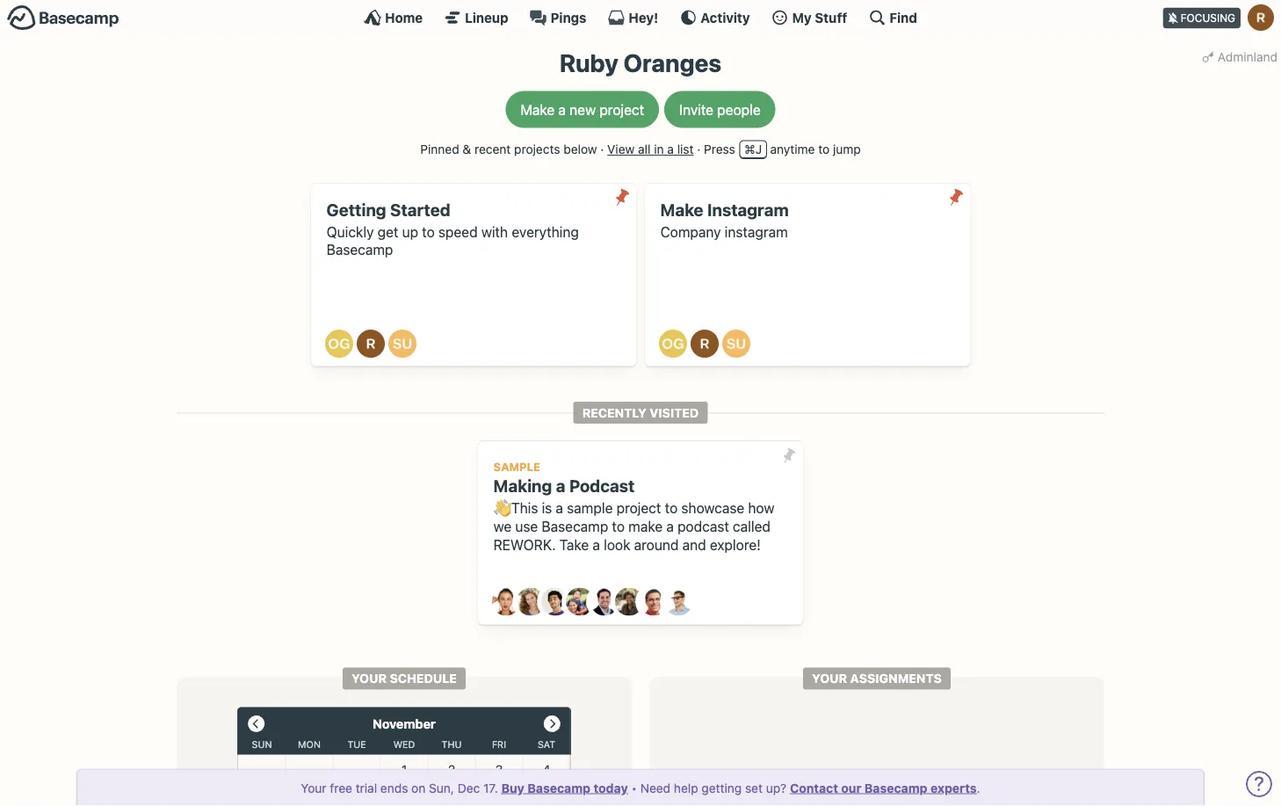 Task type: locate. For each thing, give the bounding box(es) containing it.
hey! button
[[608, 9, 659, 26]]

1 · from the left
[[601, 142, 604, 157]]

explore!
[[710, 536, 761, 553]]

how
[[749, 500, 775, 516]]

basecamp down quickly on the left top of page
[[327, 242, 393, 258]]

showcase
[[682, 500, 745, 516]]

up?
[[766, 781, 787, 795]]

basecamp inside sample making a podcast 👋 this is a sample project to showcase how we use basecamp to make a podcast called rework. take a look around and explore!
[[542, 518, 609, 535]]

jennifer young image
[[566, 588, 594, 616]]

nicole katz image
[[615, 588, 644, 616]]

your
[[352, 671, 387, 686], [812, 671, 848, 686], [301, 781, 327, 795]]

find button
[[869, 9, 918, 26]]

look
[[604, 536, 631, 553]]

contact our basecamp experts link
[[790, 781, 977, 795]]

invite people link
[[665, 91, 776, 128]]

need
[[641, 781, 671, 795]]

in
[[654, 142, 664, 157]]

my
[[793, 10, 812, 25]]

a left 'look'
[[593, 536, 600, 553]]

project up make in the bottom of the page
[[617, 500, 662, 516]]

to right up
[[422, 223, 435, 240]]

stuff
[[815, 10, 848, 25]]

sun,
[[429, 781, 454, 795]]

make for instagram
[[661, 200, 704, 220]]

None submit
[[609, 183, 637, 211], [943, 183, 971, 211], [776, 442, 804, 470], [609, 183, 637, 211], [943, 183, 971, 211], [776, 442, 804, 470]]

make up company
[[661, 200, 704, 220]]

sunny upside image
[[389, 330, 417, 358]]

to up 'look'
[[612, 518, 625, 535]]

1 vertical spatial project
[[617, 500, 662, 516]]

2 ruby image from the left
[[691, 330, 719, 358]]

home
[[385, 10, 423, 25]]

with
[[482, 223, 508, 240]]

pinned & recent projects below · view all in a list
[[420, 142, 694, 157]]

projects
[[514, 142, 561, 157]]

recent
[[475, 142, 511, 157]]

make up projects
[[521, 101, 555, 118]]

rework.
[[494, 536, 556, 553]]

buy basecamp today link
[[502, 781, 628, 795]]

your assignments
[[812, 671, 942, 686]]

november
[[373, 716, 436, 732]]

contact
[[790, 781, 839, 795]]

0 horizontal spatial make
[[521, 101, 555, 118]]

1 horizontal spatial ruby image
[[691, 330, 719, 358]]

ends
[[381, 781, 408, 795]]

·
[[601, 142, 604, 157], [697, 142, 701, 157]]

a right making
[[556, 476, 566, 496]]

2 horizontal spatial your
[[812, 671, 848, 686]]

recently visited
[[583, 405, 699, 420]]

mon
[[298, 739, 321, 750]]

wed
[[394, 739, 415, 750]]

all
[[638, 142, 651, 157]]

schedule
[[390, 671, 457, 686]]

up
[[402, 223, 419, 240]]

⌘ j anytime to jump
[[745, 142, 861, 157]]

project right new
[[600, 101, 645, 118]]

0 horizontal spatial ruby image
[[357, 330, 385, 358]]

1 horizontal spatial ·
[[697, 142, 701, 157]]

project
[[600, 101, 645, 118], [617, 500, 662, 516]]

take
[[560, 536, 589, 553]]

1 horizontal spatial your
[[352, 671, 387, 686]]

to up podcast
[[665, 500, 678, 516]]

.
[[977, 781, 981, 795]]

free
[[330, 781, 353, 795]]

assignments
[[851, 671, 942, 686]]

our
[[842, 781, 862, 795]]

invite
[[680, 101, 714, 118]]

trial
[[356, 781, 377, 795]]

ruby image
[[357, 330, 385, 358], [691, 330, 719, 358]]

basecamp right our at right bottom
[[865, 781, 928, 795]]

people
[[718, 101, 761, 118]]

make
[[521, 101, 555, 118], [661, 200, 704, 220]]

making
[[494, 476, 552, 496]]

ruby image left sunny upside icon
[[691, 330, 719, 358]]

make a new project
[[521, 101, 645, 118]]

instagram
[[725, 223, 788, 240]]

around
[[634, 536, 679, 553]]

1 horizontal spatial make
[[661, 200, 704, 220]]

sunny upside image
[[723, 330, 751, 358]]

basecamp up take
[[542, 518, 609, 535]]

ruby image
[[1248, 4, 1275, 31]]

make inside make a new project link
[[521, 101, 555, 118]]

· right list
[[697, 142, 701, 157]]

instagram
[[708, 200, 789, 220]]

your left free
[[301, 781, 327, 795]]

set
[[746, 781, 763, 795]]

your left schedule
[[352, 671, 387, 686]]

a left new
[[559, 101, 566, 118]]

sample
[[567, 500, 613, 516]]

1 vertical spatial make
[[661, 200, 704, 220]]

list
[[678, 142, 694, 157]]

ruby image right orlando gary image on the top of page
[[357, 330, 385, 358]]

my stuff
[[793, 10, 848, 25]]

jared davis image
[[542, 588, 570, 616]]

josh fiske image
[[591, 588, 619, 616]]

0 horizontal spatial ·
[[601, 142, 604, 157]]

0 vertical spatial make
[[521, 101, 555, 118]]

lineup
[[465, 10, 509, 25]]

sample
[[494, 460, 541, 473]]

a right is
[[556, 500, 564, 516]]

everything
[[512, 223, 579, 240]]

your left assignments
[[812, 671, 848, 686]]

to inside getting started quickly get up to speed with everything basecamp
[[422, 223, 435, 240]]

a right in
[[668, 142, 674, 157]]

ruby
[[560, 48, 619, 77]]

basecamp
[[327, 242, 393, 258], [542, 518, 609, 535], [528, 781, 591, 795], [865, 781, 928, 795]]

1 ruby image from the left
[[357, 330, 385, 358]]

to
[[819, 142, 830, 157], [422, 223, 435, 240], [665, 500, 678, 516], [612, 518, 625, 535]]

orlando gary image
[[659, 330, 688, 358]]

pings
[[551, 10, 587, 25]]

getting
[[702, 781, 742, 795]]

make inside make instagram company instagram
[[661, 200, 704, 220]]

· left view
[[601, 142, 604, 157]]



Task type: vqa. For each thing, say whether or not it's contained in the screenshot.
at in their avatar will show up at the top of the project and they'll be notified when someone posts in Chat.         People who are
no



Task type: describe. For each thing, give the bounding box(es) containing it.
company
[[661, 223, 721, 240]]

quickly
[[327, 223, 374, 240]]

activity link
[[680, 9, 750, 26]]

2 · from the left
[[697, 142, 701, 157]]

activity
[[701, 10, 750, 25]]

⌘
[[745, 142, 756, 157]]

press
[[704, 142, 736, 157]]

fri
[[492, 739, 506, 750]]

your schedule
[[352, 671, 457, 686]]

👋
[[494, 500, 508, 516]]

my stuff button
[[772, 9, 848, 26]]

make instagram company instagram
[[661, 200, 789, 240]]

adminland link
[[1199, 44, 1282, 69]]

focusing
[[1181, 12, 1236, 24]]

pinned
[[420, 142, 460, 157]]

make a new project link
[[506, 91, 660, 128]]

main element
[[0, 0, 1282, 34]]

we
[[494, 518, 512, 535]]

view all in a list link
[[608, 142, 694, 157]]

ruby oranges
[[560, 48, 722, 77]]

adminland
[[1218, 49, 1278, 64]]

dec
[[458, 781, 480, 795]]

steve marsh image
[[640, 588, 668, 616]]

oranges
[[624, 48, 722, 77]]

speed
[[439, 223, 478, 240]]

0 horizontal spatial your
[[301, 781, 327, 795]]

your for your schedule
[[352, 671, 387, 686]]

on
[[412, 781, 426, 795]]

get
[[378, 223, 399, 240]]

below
[[564, 142, 597, 157]]

sample making a podcast 👋 this is a sample project to showcase how we use basecamp to make a podcast called rework. take a look around and explore!
[[494, 460, 775, 553]]

visited
[[650, 405, 699, 420]]

project inside sample making a podcast 👋 this is a sample project to showcase how we use basecamp to make a podcast called rework. take a look around and explore!
[[617, 500, 662, 516]]

getting
[[327, 200, 387, 220]]

0 vertical spatial project
[[600, 101, 645, 118]]

· press
[[697, 142, 736, 157]]

buy
[[502, 781, 525, 795]]

•
[[632, 781, 637, 795]]

podcast
[[570, 476, 635, 496]]

j
[[756, 142, 762, 157]]

sat
[[538, 739, 556, 750]]

thu
[[442, 739, 462, 750]]

cheryl walters image
[[517, 588, 545, 616]]

annie bryan image
[[492, 588, 520, 616]]

make
[[629, 518, 663, 535]]

victor cooper image
[[665, 588, 693, 616]]

hey!
[[629, 10, 659, 25]]

make for a
[[521, 101, 555, 118]]

view
[[608, 142, 635, 157]]

your for your assignments
[[812, 671, 848, 686]]

help
[[674, 781, 699, 795]]

find
[[890, 10, 918, 25]]

focusing button
[[1164, 0, 1282, 34]]

jump
[[833, 142, 861, 157]]

17.
[[484, 781, 498, 795]]

a up around
[[667, 518, 674, 535]]

recently
[[583, 405, 647, 420]]

experts
[[931, 781, 977, 795]]

this
[[511, 500, 538, 516]]

ruby image for make
[[691, 330, 719, 358]]

switch accounts image
[[7, 4, 120, 32]]

tue
[[348, 739, 366, 750]]

anytime
[[771, 142, 815, 157]]

pings button
[[530, 9, 587, 26]]

called
[[733, 518, 771, 535]]

basecamp inside getting started quickly get up to speed with everything basecamp
[[327, 242, 393, 258]]

lineup link
[[444, 9, 509, 26]]

is
[[542, 500, 552, 516]]

invite people
[[680, 101, 761, 118]]

your free trial ends on sun, dec 17. buy basecamp today • need help getting set up? contact our basecamp experts .
[[301, 781, 981, 795]]

new
[[570, 101, 596, 118]]

&
[[463, 142, 471, 157]]

sun
[[252, 739, 272, 750]]

use
[[516, 518, 538, 535]]

started
[[390, 200, 451, 220]]

ruby image for getting
[[357, 330, 385, 358]]

basecamp down sat
[[528, 781, 591, 795]]

to left jump
[[819, 142, 830, 157]]

today
[[594, 781, 628, 795]]

and
[[683, 536, 707, 553]]

home link
[[364, 9, 423, 26]]

orlando gary image
[[325, 330, 353, 358]]



